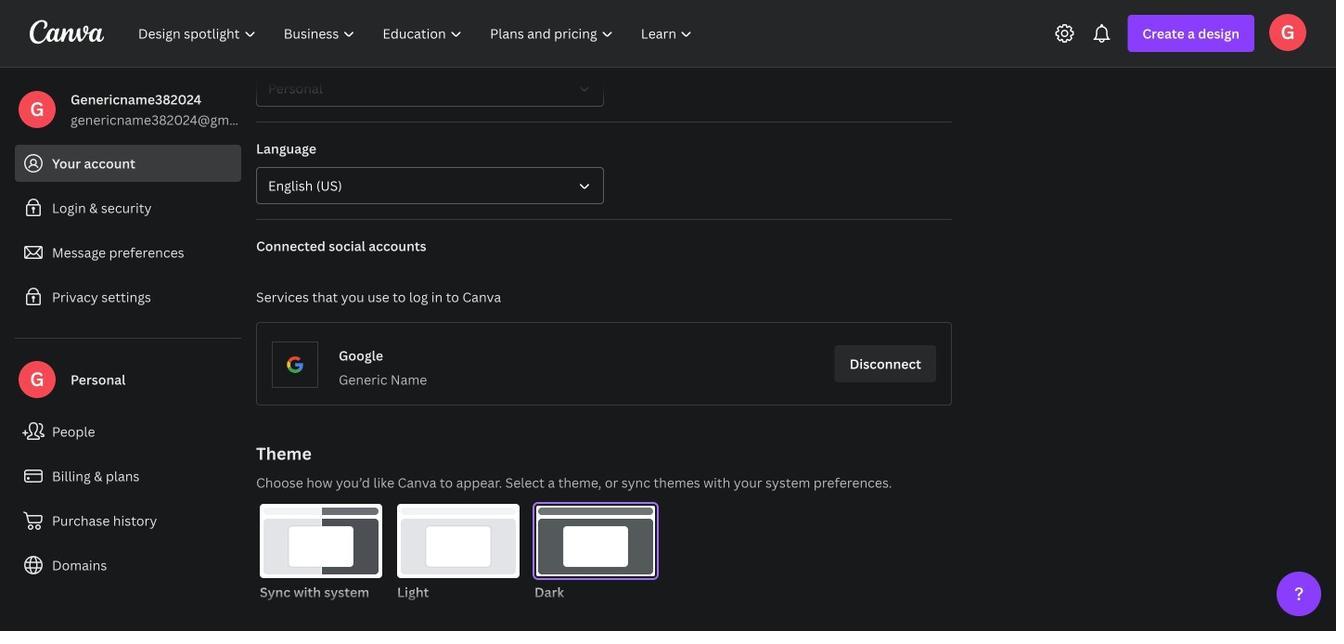 Task type: describe. For each thing, give the bounding box(es) containing it.
top level navigation element
[[126, 15, 709, 52]]

2 genericname382024 element from the top
[[19, 361, 56, 398]]

2 genericname382024 image from the top
[[19, 361, 56, 398]]



Task type: locate. For each thing, give the bounding box(es) containing it.
genericname382024 image
[[19, 91, 56, 128], [19, 361, 56, 398]]

None button
[[256, 70, 604, 107], [260, 504, 382, 602], [397, 504, 520, 602], [535, 504, 657, 602], [256, 70, 604, 107], [260, 504, 382, 602], [397, 504, 520, 602], [535, 504, 657, 602]]

genericname382024 image
[[1270, 14, 1307, 51], [1270, 14, 1307, 51]]

Language: English (US) button
[[256, 167, 604, 204]]

0 vertical spatial genericname382024 image
[[19, 91, 56, 128]]

1 genericname382024 element from the top
[[19, 91, 56, 128]]

1 genericname382024 image from the top
[[19, 91, 56, 128]]

0 vertical spatial genericname382024 element
[[19, 91, 56, 128]]

1 vertical spatial genericname382024 element
[[19, 361, 56, 398]]

1 vertical spatial genericname382024 image
[[19, 361, 56, 398]]

genericname382024 element
[[19, 91, 56, 128], [19, 361, 56, 398]]



Task type: vqa. For each thing, say whether or not it's contained in the screenshot.
the Facebook Posts LINK
no



